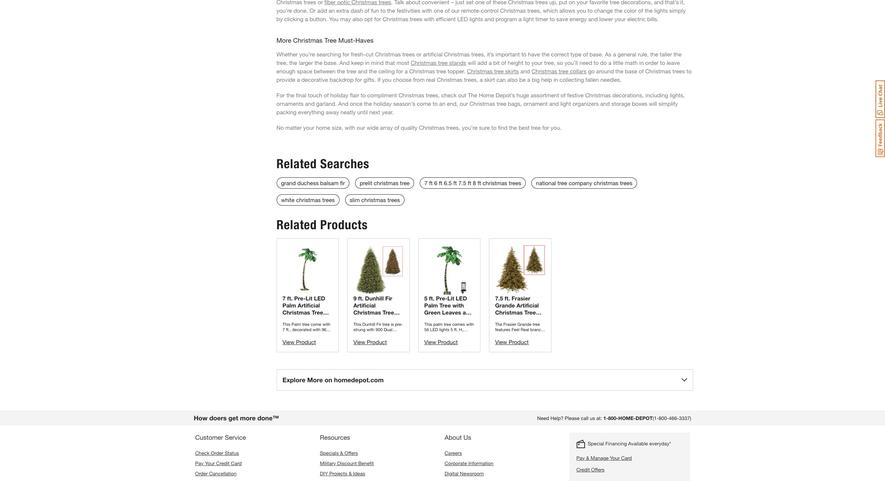 Task type: describe. For each thing, give the bounding box(es) containing it.
6.5
[[444, 180, 452, 187]]

an inside . talk about convenient – just set one of these christmas trees up, put on your favorite tree decorations, and that's it, you're done. or add an extra dash of fun to the festivities with one of our remote-control christmas trees, which allows you to change the color of the lights simply by clicking a button. you may also opt for christmas trees with efficient led lights and program a light timer to save energy and lower your electric bills.
[[329, 7, 335, 14]]

color for 7.5 ft. frasier grande artificial christmas tree with dual color led lights
[[522, 316, 537, 323]]

slim christmas trees link
[[345, 195, 405, 206]]

view for 7.5 ft. frasier grande artificial christmas tree with dual color led lights
[[495, 339, 507, 346]]

lit for christmas
[[306, 295, 312, 302]]

the up between
[[315, 59, 322, 66]]

careers
[[445, 451, 462, 457]]

of inside go around the base of christmas trees to provide a decorative backdrop for gifts. if you choose from real christmas trees, a skirt can also be a big help in collecting fallen needles.
[[639, 68, 644, 75]]

credit inside credit offers link
[[576, 467, 590, 473]]

tree up can
[[494, 68, 504, 75]]

diy
[[320, 471, 328, 477]]

leave
[[667, 59, 680, 66]]

also inside . talk about convenient – just set one of these christmas trees up, put on your favorite tree decorations, and that's it, you're done. or add an extra dash of fun to the festivities with one of our remote-control christmas trees, which allows you to change the color of the lights simply by clicking a button. you may also opt for christmas trees with efficient led lights and program a light timer to save energy and lower your electric bills.
[[352, 16, 363, 22]]

leaves inside 7 ft. pre-lit led palm artificial christmas tree with green leaves and 96 led lights
[[313, 316, 332, 323]]

electric
[[627, 16, 646, 22]]

and inside 7 ft. pre-lit led palm artificial christmas tree with green leaves and 96 led lights
[[282, 324, 293, 330]]

convenient
[[422, 0, 449, 5]]

christmas right "8"
[[483, 180, 507, 187]]

and left that's
[[654, 0, 663, 5]]

order cancellation link
[[195, 471, 237, 477]]

flair
[[350, 92, 359, 99]]

tree inside 7 ft. pre-lit led palm artificial christmas tree with green leaves and 96 led lights
[[312, 309, 323, 316]]

related for related searches
[[276, 157, 317, 172]]

us
[[590, 416, 595, 422]]

be
[[519, 76, 526, 83]]

and inside the whether you're searching for fresh-cut christmas trees or artificial christmas trees, it's important to have the correct type of base. as a general rule, the taller the tree, the larger the base. and keep in mind that most
[[339, 59, 350, 66]]

trees, inside go around the base of christmas trees to provide a decorative backdrop for gifts. if you choose from real christmas trees, a skirt can also be a big help in collecting fallen needles.
[[464, 76, 478, 83]]

christmas up help
[[532, 68, 557, 75]]

for inside go around the base of christmas trees to provide a decorative backdrop for gifts. if you choose from real christmas trees, a skirt can also be a big help in collecting fallen needles.
[[355, 76, 362, 83]]

button.
[[310, 16, 328, 22]]

go
[[588, 68, 595, 75]]

packing
[[276, 109, 296, 116]]

pay your credit card
[[195, 461, 242, 467]]

tree for 9 ft. dunhill fir artificial christmas tree with dual color led lights
[[383, 309, 394, 316]]

tree down so
[[559, 68, 568, 75]]

find
[[498, 124, 507, 131]]

tree down artificial at top left
[[438, 59, 448, 66]]

that's
[[665, 0, 679, 5]]

stands
[[449, 59, 466, 66]]

around
[[596, 68, 614, 75]]

remote-
[[461, 7, 481, 14]]

artificial for 9
[[353, 302, 376, 309]]

0 horizontal spatial one
[[434, 7, 443, 14]]

leaves inside 5 ft. pre-lit led palm tree with green leaves and 56 warm white led lights
[[442, 309, 461, 316]]

7.5 ft. frasier grande artificial christmas tree with dual color led lights image
[[495, 245, 546, 295]]

lights inside 7 ft. pre-lit led palm artificial christmas tree with green leaves and 96 led lights
[[315, 324, 331, 330]]

must-
[[338, 36, 355, 44]]

tree inside national tree company christmas trees link
[[558, 180, 567, 187]]

for inside will add a bit of height to your tree, so you'll need to do a little math in order to leave enough space between the tree and the ceiling for a christmas tree topper.
[[396, 68, 403, 75]]

that
[[385, 59, 395, 66]]

check
[[195, 451, 209, 457]]

add inside . talk about convenient – just set one of these christmas trees up, put on your favorite tree decorations, and that's it, you're done. or add an extra dash of fun to the festivities with one of our remote-control christmas trees, which allows you to change the color of the lights simply by clicking a button. you may also opt for christmas trees with efficient led lights and program a light timer to save energy and lower your electric bills.
[[317, 7, 327, 14]]

trees inside "7 ft 6 ft 6.5 ft 7.5 ft 8 ft christmas trees" link
[[509, 180, 521, 187]]

7.5 inside 7.5 ft. frasier grande artificial christmas tree with dual color led lights
[[495, 295, 503, 302]]

with inside 7 ft. pre-lit led palm artificial christmas tree with green leaves and 96 led lights
[[282, 316, 294, 323]]

careers link
[[445, 451, 462, 457]]

christmas right company
[[594, 180, 618, 187]]

a down "done."
[[305, 16, 308, 22]]

view product link for 5 ft. pre-lit led palm tree with green leaves and 56 warm white led lights
[[424, 339, 458, 346]]

information
[[468, 461, 493, 467]]

1 horizontal spatial your
[[610, 456, 620, 462]]

type
[[570, 51, 581, 58]]

light inside for the final touch of holiday flair to compliment christmas trees, check out the home depot's huge assortment of festive christmas decorations, including lights, ornaments and garland. and once the holiday season's come to an end, our christmas tree bags, ornament and light organizers and storage boxes will simplify packing everything away neatly until next year.
[[560, 100, 571, 107]]

opt
[[364, 16, 373, 22]]

lights inside 7.5 ft. frasier grande artificial christmas tree with dual color led lights
[[508, 324, 525, 330]]

.
[[391, 0, 393, 5]]

lit for with
[[447, 295, 454, 302]]

christmas up the program
[[500, 7, 526, 14]]

lights inside the 9 ft. dunhill fir artificial christmas tree with dual color led lights
[[366, 324, 383, 330]]

keep
[[351, 59, 364, 66]]

neatly
[[341, 109, 356, 116]]

of up electric
[[638, 7, 643, 14]]

of right array
[[394, 124, 399, 131]]

festive
[[567, 92, 584, 99]]

9
[[353, 295, 357, 302]]

best
[[519, 124, 530, 131]]

fir
[[385, 295, 392, 302]]

customer service
[[195, 434, 246, 442]]

(1-
[[653, 416, 659, 422]]

your left home
[[303, 124, 314, 131]]

view for 7 ft. pre-lit led palm artificial christmas tree with green leaves and 96 led lights
[[282, 339, 294, 346]]

pay for pay your credit card
[[195, 461, 204, 467]]

lower
[[599, 16, 613, 22]]

dual for fir
[[366, 316, 379, 323]]

christmas down the whether you're searching for fresh-cut christmas trees or artificial christmas trees, it's important to have the correct type of base. as a general rule, the taller the tree, the larger the base. and keep in mind that most
[[467, 68, 493, 75]]

0 vertical spatial offers
[[345, 451, 358, 457]]

need
[[579, 59, 592, 66]]

your inside will add a bit of height to your tree, so you'll need to do a little math in order to leave enough space between the tree and the ceiling for a christmas tree topper.
[[532, 59, 543, 66]]

the right 'have'
[[542, 51, 550, 58]]

5 ft. pre-lit led palm tree with green leaves and 56 warm white led lights image
[[424, 245, 475, 295]]

of inside will add a bit of height to your tree, so you'll need to do a little math in order to leave enough space between the tree and the ceiling for a christmas tree topper.
[[501, 59, 506, 66]]

you're inside . talk about convenient – just set one of these christmas trees up, put on your favorite tree decorations, and that's it, you're done. or add an extra dash of fun to the festivities with one of our remote-control christmas trees, which allows you to change the color of the lights simply by clicking a button. you may also opt for christmas trees with efficient led lights and program a light timer to save energy and lower your electric bills.
[[276, 7, 292, 14]]

1 horizontal spatial holiday
[[374, 100, 392, 107]]

christmas right quality
[[419, 124, 445, 131]]

466-
[[669, 416, 679, 422]]

our inside . talk about convenient – just set one of these christmas trees up, put on your favorite tree decorations, and that's it, you're done. or add an extra dash of fun to the festivities with one of our remote-control christmas trees, which allows you to change the color of the lights simply by clicking a button. you may also opt for christmas trees with efficient led lights and program a light timer to save energy and lower your electric bills.
[[451, 7, 460, 14]]

and left the storage
[[600, 100, 610, 107]]

talk
[[394, 0, 404, 5]]

christmas down or
[[411, 59, 436, 66]]

96
[[294, 324, 300, 330]]

2 vertical spatial you're
[[462, 124, 477, 131]]

and up be
[[520, 68, 530, 75]]

corporate information link
[[445, 461, 493, 467]]

diy projects & ideas
[[320, 471, 365, 477]]

white
[[281, 197, 295, 204]]

product for 5 ft. pre-lit led palm tree with green leaves and 56 warm white led lights
[[438, 339, 458, 346]]

christmas down topper.
[[437, 76, 463, 83]]

duchess
[[297, 180, 319, 187]]

how
[[194, 415, 208, 422]]

the up bills.
[[645, 7, 653, 14]]

with inside the 9 ft. dunhill fir artificial christmas tree with dual color led lights
[[353, 316, 365, 323]]

to inside the whether you're searching for fresh-cut christmas trees or artificial christmas trees, it's important to have the correct type of base. as a general rule, the taller the tree, the larger the base. and keep in mind that most
[[521, 51, 526, 58]]

the up 'gifts.'
[[369, 68, 377, 75]]

0 horizontal spatial base.
[[324, 59, 338, 66]]

no
[[276, 124, 284, 131]]

pay your credit card link
[[195, 461, 242, 467]]

pre- for artificial
[[294, 295, 306, 302]]

control
[[481, 7, 499, 14]]

tree for 5 ft. pre-lit led palm tree with green leaves and 56 warm white led lights
[[439, 302, 451, 309]]

simplify
[[659, 100, 678, 107]]

the up backdrop
[[337, 68, 345, 75]]

on inside . talk about convenient – just set one of these christmas trees up, put on your favorite tree decorations, and that's it, you're done. or add an extra dash of fun to the festivities with one of our remote-control christmas trees, which allows you to change the color of the lights simply by clicking a button. you may also opt for christmas trees with efficient led lights and program a light timer to save energy and lower your electric bills.
[[569, 0, 575, 5]]

view product for 7.5 ft. frasier grande artificial christmas tree with dual color led lights
[[495, 339, 529, 346]]

dunhill
[[365, 295, 384, 302]]

of left festive
[[561, 92, 566, 99]]

view product for 9 ft. dunhill fir artificial christmas tree with dual color led lights
[[353, 339, 387, 346]]

view product for 7 ft. pre-lit led palm artificial christmas tree with green leaves and 96 led lights
[[282, 339, 316, 346]]

corporate
[[445, 461, 467, 467]]

a right do
[[608, 59, 611, 66]]

your down color at the top
[[615, 16, 626, 22]]

will inside will add a bit of height to your tree, so you'll need to do a little math in order to leave enough space between the tree and the ceiling for a christmas tree topper.
[[468, 59, 476, 66]]

led inside the 9 ft. dunhill fir artificial christmas tree with dual color led lights
[[353, 324, 365, 330]]

1 horizontal spatial card
[[621, 456, 632, 462]]

christmas tree skirts and christmas tree collars
[[467, 68, 587, 75]]

you inside . talk about convenient – just set one of these christmas trees up, put on your favorite tree decorations, and that's it, you're done. or add an extra dash of fun to the festivities with one of our remote-control christmas trees, which allows you to change the color of the lights simply by clicking a button. you may also opt for christmas trees with efficient led lights and program a light timer to save energy and lower your electric bills.
[[577, 7, 586, 14]]

7 ft. pre-lit led palm artificial christmas tree with green leaves and 96 led lights
[[282, 295, 332, 330]]

artificial
[[423, 51, 443, 58]]

christmas up larger
[[293, 36, 323, 44]]

a left bit
[[489, 59, 492, 66]]

of up control
[[486, 0, 491, 5]]

next
[[369, 109, 380, 116]]

prelit christmas tree
[[360, 180, 410, 187]]

grand
[[281, 180, 296, 187]]

you
[[329, 16, 339, 22]]

and inside 5 ft. pre-lit led palm tree with green leaves and 56 warm white led lights
[[463, 309, 473, 316]]

view for 9 ft. dunhill fir artificial christmas tree with dual color led lights
[[353, 339, 365, 346]]

important
[[496, 51, 520, 58]]

0 horizontal spatial 7.5
[[458, 180, 466, 187]]

a down space
[[297, 76, 300, 83]]

of up efficient in the top of the page
[[445, 7, 450, 14]]

of up the garland.
[[324, 92, 329, 99]]

0 horizontal spatial holiday
[[330, 92, 348, 99]]

depot's
[[496, 92, 515, 99]]

christmas up stands
[[444, 51, 470, 58]]

trees inside slim christmas trees link
[[388, 197, 400, 204]]

of inside the whether you're searching for fresh-cut christmas trees or artificial christmas trees, it's important to have the correct type of base. as a general rule, the taller the tree, the larger the base. and keep in mind that most
[[583, 51, 588, 58]]

christmas inside 7 ft. pre-lit led palm artificial christmas tree with green leaves and 96 led lights
[[282, 309, 310, 316]]

pre- for tree
[[436, 295, 447, 302]]

a left skirt
[[480, 76, 483, 83]]

christmas up the that
[[375, 51, 401, 58]]

out
[[458, 92, 466, 99]]

and up everything
[[305, 100, 315, 107]]

in inside will add a bit of height to your tree, so you'll need to do a little math in order to leave enough space between the tree and the ceiling for a christmas tree topper.
[[639, 59, 644, 66]]

tree, inside will add a bit of height to your tree, so you'll need to do a little math in order to leave enough space between the tree and the ceiling for a christmas tree topper.
[[544, 59, 555, 66]]

6
[[434, 180, 437, 187]]

financing
[[605, 441, 627, 447]]

the up until
[[364, 100, 372, 107]]

your left 'favorite'
[[577, 0, 588, 5]]

a inside the whether you're searching for fresh-cut christmas trees or artificial christmas trees, it's important to have the correct type of base. as a general rule, the taller the tree, the larger the base. and keep in mind that most
[[613, 51, 616, 58]]

get
[[228, 415, 238, 422]]

christmas inside 7.5 ft. frasier grande artificial christmas tree with dual color led lights
[[495, 309, 523, 316]]

view product link for 7 ft. pre-lit led palm artificial christmas tree with green leaves and 96 led lights
[[282, 339, 316, 346]]

tree, inside the whether you're searching for fresh-cut christmas trees or artificial christmas trees, it's important to have the correct type of base. as a general rule, the taller the tree, the larger the base. and keep in mind that most
[[276, 59, 288, 66]]

newsroom
[[460, 471, 484, 477]]

christmas for prelit christmas tree
[[374, 180, 398, 187]]

up,
[[549, 0, 557, 5]]

national tree company christmas trees
[[536, 180, 632, 187]]

1 horizontal spatial order
[[211, 451, 223, 457]]

as
[[605, 51, 611, 58]]

a right be
[[527, 76, 530, 83]]

the right find
[[509, 124, 517, 131]]

between
[[314, 68, 336, 75]]

correct
[[551, 51, 569, 58]]

bags,
[[508, 100, 522, 107]]

service
[[225, 434, 246, 442]]

come
[[417, 100, 431, 107]]

and left lower at the top right
[[588, 16, 598, 22]]

searches
[[320, 157, 369, 172]]

trees, down end,
[[446, 124, 460, 131]]

customer
[[195, 434, 223, 442]]

the left color at the top
[[614, 7, 622, 14]]

trees inside 'white christmas trees' link
[[322, 197, 335, 204]]

a down most
[[405, 68, 408, 75]]

by
[[276, 16, 283, 22]]

topper.
[[448, 68, 465, 75]]

until
[[357, 109, 368, 116]]

slim
[[350, 197, 360, 204]]

fresh-
[[351, 51, 366, 58]]

of left 'fun'
[[365, 7, 369, 14]]

little
[[613, 59, 623, 66]]

2 800- from the left
[[659, 416, 669, 422]]

56
[[424, 316, 431, 323]]

christmas for slim christmas trees
[[361, 197, 386, 204]]

pay & manage your card
[[576, 456, 632, 462]]



Task type: vqa. For each thing, say whether or not it's contained in the screenshot.


Task type: locate. For each thing, give the bounding box(es) containing it.
the inside go around the base of christmas trees to provide a decorative backdrop for gifts. if you choose from real christmas trees, a skirt can also be a big help in collecting fallen needles.
[[615, 68, 623, 75]]

christmas down order
[[645, 68, 671, 75]]

1 horizontal spatial light
[[560, 100, 571, 107]]

800- right at:
[[608, 416, 618, 422]]

1 color from the left
[[380, 316, 395, 323]]

extra
[[336, 7, 349, 14]]

green
[[424, 309, 441, 316], [295, 316, 312, 323]]

1 horizontal spatial pre-
[[436, 295, 447, 302]]

product down the 9 ft. dunhill fir artificial christmas tree with dual color led lights
[[367, 339, 387, 346]]

1 horizontal spatial leaves
[[442, 309, 461, 316]]

christmas down festivities
[[383, 16, 408, 22]]

christmas tree collars link
[[532, 68, 587, 75]]

lights up bills.
[[654, 7, 668, 14]]

1 dual from the left
[[366, 316, 379, 323]]

tree up "change"
[[610, 0, 619, 5]]

add inside will add a bit of height to your tree, so you'll need to do a little math in order to leave enough space between the tree and the ceiling for a christmas tree topper.
[[477, 59, 487, 66]]

trees, inside the whether you're searching for fresh-cut christmas trees or artificial christmas trees, it's important to have the correct type of base. as a general rule, the taller the tree, the larger the base. and keep in mind that most
[[471, 51, 485, 58]]

2 horizontal spatial in
[[639, 59, 644, 66]]

check order status link
[[195, 451, 239, 457]]

home-
[[618, 416, 636, 422]]

lights down dunhill
[[366, 324, 383, 330]]

pre- inside 7 ft. pre-lit led palm artificial christmas tree with green leaves and 96 led lights
[[294, 295, 306, 302]]

view product link down 7.5 ft. frasier grande artificial christmas tree with dual color led lights
[[495, 339, 529, 346]]

0 horizontal spatial dual
[[366, 316, 379, 323]]

0 vertical spatial credit
[[216, 461, 230, 467]]

ft. for 9
[[358, 295, 364, 302]]

0 horizontal spatial credit
[[216, 461, 230, 467]]

tree inside . talk about convenient – just set one of these christmas trees up, put on your favorite tree decorations, and that's it, you're done. or add an extra dash of fun to the festivities with one of our remote-control christmas trees, which allows you to change the color of the lights simply by clicking a button. you may also opt for christmas trees with efficient led lights and program a light timer to save energy and lower your electric bills.
[[610, 0, 619, 5]]

our down the out
[[460, 100, 468, 107]]

1 view product from the left
[[282, 339, 316, 346]]

dual for grande
[[508, 316, 520, 323]]

offers inside credit offers link
[[591, 467, 605, 473]]

you inside go around the base of christmas trees to provide a decorative backdrop for gifts. if you choose from real christmas trees, a skirt can also be a big help in collecting fallen needles.
[[382, 76, 391, 83]]

done.
[[294, 7, 308, 14]]

in inside go around the base of christmas trees to provide a decorative backdrop for gifts. if you choose from real christmas trees, a skirt can also be a big help in collecting fallen needles.
[[554, 76, 558, 83]]

lights right 96
[[315, 324, 331, 330]]

will inside for the final touch of holiday flair to compliment christmas trees, check out the home depot's huge assortment of festive christmas decorations, including lights, ornaments and garland. and once the holiday season's come to an end, our christmas tree bags, ornament and light organizers and storage boxes will simplify packing everything away neatly until next year.
[[649, 100, 657, 107]]

more inside "dropdown button"
[[307, 377, 323, 384]]

haves
[[355, 36, 374, 44]]

1 lights from the left
[[315, 324, 331, 330]]

explore more on homedepot.com button
[[276, 370, 693, 391]]

trees, inside for the final touch of holiday flair to compliment christmas trees, check out the home depot's huge assortment of festive christmas decorations, including lights, ornaments and garland. and once the holiday season's come to an end, our christmas tree bags, ornament and light organizers and storage boxes will simplify packing everything away neatly until next year.
[[426, 92, 440, 99]]

1 product from the left
[[296, 339, 316, 346]]

season's
[[393, 100, 415, 107]]

christmas right these
[[508, 0, 534, 5]]

4 product from the left
[[509, 339, 529, 346]]

0 vertical spatial base.
[[590, 51, 603, 58]]

green up 96
[[295, 316, 312, 323]]

favorite
[[589, 0, 608, 5]]

4 ft. from the left
[[505, 295, 510, 302]]

1 ft. from the left
[[287, 295, 293, 302]]

tree, up 'enough'
[[276, 59, 288, 66]]

our inside for the final touch of holiday flair to compliment christmas trees, check out the home depot's huge assortment of festive christmas decorations, including lights, ornaments and garland. and once the holiday season's come to an end, our christmas tree bags, ornament and light organizers and storage boxes will simplify packing everything away neatly until next year.
[[460, 100, 468, 107]]

to inside go around the base of christmas trees to provide a decorative backdrop for gifts. if you choose from real christmas trees, a skirt can also be a big help in collecting fallen needles.
[[687, 68, 692, 75]]

view for 5 ft. pre-lit led palm tree with green leaves and 56 warm white led lights
[[424, 339, 436, 346]]

0 horizontal spatial in
[[365, 59, 370, 66]]

trees, up come
[[426, 92, 440, 99]]

for inside . talk about convenient – just set one of these christmas trees up, put on your favorite tree decorations, and that's it, you're done. or add an extra dash of fun to the festivities with one of our remote-control christmas trees, which allows you to change the color of the lights simply by clicking a button. you may also opt for christmas trees with efficient led lights and program a light timer to save energy and lower your electric bills.
[[374, 16, 381, 22]]

2 related from the top
[[276, 218, 317, 233]]

product down 7.5 ft. frasier grande artificial christmas tree with dual color led lights
[[509, 339, 529, 346]]

of right bit
[[501, 59, 506, 66]]

artificial inside 7 ft. pre-lit led palm artificial christmas tree with green leaves and 96 led lights
[[298, 302, 320, 309]]

7 for 7 ft 6 ft 6.5 ft 7.5 ft 8 ft christmas trees
[[424, 180, 428, 187]]

card
[[621, 456, 632, 462], [231, 461, 242, 467]]

product down 96
[[296, 339, 316, 346]]

have
[[528, 51, 540, 58]]

height
[[508, 59, 523, 66]]

trees, left it's
[[471, 51, 485, 58]]

artificial for 7.5
[[517, 302, 539, 309]]

1 vertical spatial 7
[[282, 295, 286, 302]]

1 vertical spatial on
[[325, 377, 332, 384]]

lit inside 5 ft. pre-lit led palm tree with green leaves and 56 warm white led lights
[[447, 295, 454, 302]]

palm inside 7 ft. pre-lit led palm artificial christmas tree with green leaves and 96 led lights
[[282, 302, 296, 309]]

skirt
[[484, 76, 495, 83]]

1-
[[603, 416, 608, 422]]

1 horizontal spatial you
[[577, 7, 586, 14]]

christmas down dunhill
[[353, 309, 381, 316]]

led inside . talk about convenient – just set one of these christmas trees up, put on your favorite tree decorations, and that's it, you're done. or add an extra dash of fun to the festivities with one of our remote-control christmas trees, which allows you to change the color of the lights simply by clicking a button. you may also opt for christmas trees with efficient led lights and program a light timer to save energy and lower your electric bills.
[[457, 16, 468, 22]]

3 view product from the left
[[353, 339, 387, 346]]

lights,
[[670, 92, 685, 99]]

related products
[[276, 218, 368, 233]]

0 horizontal spatial add
[[317, 7, 327, 14]]

or
[[310, 7, 316, 14]]

holiday left flair
[[330, 92, 348, 99]]

1 horizontal spatial credit
[[576, 467, 590, 473]]

0 horizontal spatial on
[[325, 377, 332, 384]]

check order status
[[195, 451, 239, 457]]

on inside explore more on homedepot.com "dropdown button"
[[325, 377, 332, 384]]

national tree company christmas trees link
[[531, 178, 637, 189]]

related for related products
[[276, 218, 317, 233]]

products
[[320, 218, 368, 233]]

lit inside 7 ft. pre-lit led palm artificial christmas tree with green leaves and 96 led lights
[[306, 295, 312, 302]]

color down fir
[[380, 316, 395, 323]]

year.
[[382, 109, 394, 116]]

in inside the whether you're searching for fresh-cut christmas trees or artificial christmas trees, it's important to have the correct type of base. as a general rule, the taller the tree, the larger the base. and keep in mind that most
[[365, 59, 370, 66]]

color for 9 ft. dunhill fir artificial christmas tree with dual color led lights
[[380, 316, 395, 323]]

in down rule,
[[639, 59, 644, 66]]

view product down the 9 ft. dunhill fir artificial christmas tree with dual color led lights
[[353, 339, 387, 346]]

1 vertical spatial credit
[[576, 467, 590, 473]]

7 inside 7 ft. pre-lit led palm artificial christmas tree with green leaves and 96 led lights
[[282, 295, 286, 302]]

ft. inside 7 ft. pre-lit led palm artificial christmas tree with green leaves and 96 led lights
[[287, 295, 293, 302]]

help?
[[550, 416, 563, 422]]

your
[[577, 0, 588, 5], [615, 16, 626, 22], [532, 59, 543, 66], [303, 124, 314, 131]]

0 vertical spatial one
[[475, 0, 485, 5]]

pay down check
[[195, 461, 204, 467]]

0 vertical spatial lights
[[654, 7, 668, 14]]

card up credit offers link
[[621, 456, 632, 462]]

and down assortment
[[549, 100, 559, 107]]

trees, down will add a bit of height to your tree, so you'll need to do a little math in order to leave enough space between the tree and the ceiling for a christmas tree topper. on the top
[[464, 76, 478, 83]]

palm for 7
[[282, 302, 296, 309]]

a
[[305, 16, 308, 22], [519, 16, 522, 22], [613, 51, 616, 58], [489, 59, 492, 66], [608, 59, 611, 66], [405, 68, 408, 75], [297, 76, 300, 83], [480, 76, 483, 83], [527, 76, 530, 83]]

tree inside prelit christmas tree link
[[400, 180, 410, 187]]

1 vertical spatial order
[[195, 471, 208, 477]]

live chat image
[[876, 81, 885, 118]]

1 horizontal spatial will
[[649, 100, 657, 107]]

0 vertical spatial 7
[[424, 180, 428, 187]]

tree right national at the top
[[558, 180, 567, 187]]

also down dash
[[352, 16, 363, 22]]

add
[[317, 7, 327, 14], [477, 59, 487, 66]]

lights
[[315, 324, 331, 330], [437, 324, 454, 330], [366, 324, 383, 330], [508, 324, 525, 330]]

and inside will add a bit of height to your tree, so you'll need to do a little math in order to leave enough space between the tree and the ceiling for a christmas tree topper.
[[358, 68, 367, 75]]

on left the 'homedepot.com'
[[325, 377, 332, 384]]

0 horizontal spatial also
[[352, 16, 363, 22]]

4 view product from the left
[[495, 339, 529, 346]]

decorations, up color at the top
[[621, 0, 652, 5]]

military
[[320, 461, 336, 467]]

tree inside 7.5 ft. frasier grande artificial christmas tree with dual color led lights
[[524, 309, 536, 316]]

0 horizontal spatial pay
[[195, 461, 204, 467]]

digital newsroom
[[445, 471, 484, 477]]

ornament
[[523, 100, 548, 107]]

4 view from the left
[[495, 339, 507, 346]]

2 tree, from the left
[[544, 59, 555, 66]]

ft left "8"
[[468, 180, 471, 187]]

huge
[[517, 92, 529, 99]]

4 ft from the left
[[468, 180, 471, 187]]

0 vertical spatial you
[[577, 7, 586, 14]]

2 palm from the left
[[424, 302, 438, 309]]

0 vertical spatial on
[[569, 0, 575, 5]]

2 ft. from the left
[[429, 295, 434, 302]]

2 artificial from the left
[[353, 302, 376, 309]]

color
[[380, 316, 395, 323], [522, 316, 537, 323]]

in down cut at the top left
[[365, 59, 370, 66]]

tree down keep
[[347, 68, 356, 75]]

for inside the whether you're searching for fresh-cut christmas trees or artificial christmas trees, it's important to have the correct type of base. as a general rule, the taller the tree, the larger the base. and keep in mind that most
[[343, 51, 349, 58]]

1 horizontal spatial palm
[[424, 302, 438, 309]]

ft left 6
[[429, 180, 433, 187]]

0 vertical spatial more
[[276, 36, 291, 44]]

grande
[[495, 302, 515, 309]]

order
[[645, 59, 659, 66]]

feedback link image
[[876, 119, 885, 158]]

1 lit from the left
[[306, 295, 312, 302]]

1 vertical spatial green
[[295, 316, 312, 323]]

1 horizontal spatial in
[[554, 76, 558, 83]]

1 horizontal spatial base.
[[590, 51, 603, 58]]

explore
[[282, 377, 305, 384]]

the up ornaments
[[286, 92, 294, 99]]

ft. for 7.5
[[505, 295, 510, 302]]

1 horizontal spatial &
[[349, 471, 352, 477]]

9 ft. dunhill fir artificial christmas tree with dual color led lights image
[[353, 245, 404, 295]]

credit up cancellation
[[216, 461, 230, 467]]

ornaments
[[276, 100, 303, 107]]

4 view product link from the left
[[495, 339, 529, 346]]

1 horizontal spatial on
[[569, 0, 575, 5]]

the up order
[[650, 51, 658, 58]]

0 horizontal spatial lit
[[306, 295, 312, 302]]

christmas inside will add a bit of height to your tree, so you'll need to do a little math in order to leave enough space between the tree and the ceiling for a christmas tree topper.
[[409, 68, 435, 75]]

1 related from the top
[[276, 157, 317, 172]]

dual down the 'grande'
[[508, 316, 520, 323]]

view product link down the 9 ft. dunhill fir artificial christmas tree with dual color led lights
[[353, 339, 387, 346]]

1 vertical spatial one
[[434, 7, 443, 14]]

0 vertical spatial leaves
[[442, 309, 461, 316]]

festivities
[[397, 7, 420, 14]]

military discount benefit link
[[320, 461, 374, 467]]

3 view from the left
[[353, 339, 365, 346]]

artificial inside 7.5 ft. frasier grande artificial christmas tree with dual color led lights
[[517, 302, 539, 309]]

& left the ideas
[[349, 471, 352, 477]]

1 vertical spatial 7.5
[[495, 295, 503, 302]]

view product link
[[282, 339, 316, 346], [424, 339, 458, 346], [353, 339, 387, 346], [495, 339, 529, 346]]

3 artificial from the left
[[517, 302, 539, 309]]

trees inside go around the base of christmas trees to provide a decorative backdrop for gifts. if you choose from real christmas trees, a skirt can also be a big help in collecting fallen needles.
[[672, 68, 685, 75]]

green inside 5 ft. pre-lit led palm tree with green leaves and 56 warm white led lights
[[424, 309, 441, 316]]

provide
[[276, 76, 295, 83]]

ft. inside 5 ft. pre-lit led palm tree with green leaves and 56 warm white led lights
[[429, 295, 434, 302]]

0 horizontal spatial more
[[276, 36, 291, 44]]

will add a bit of height to your tree, so you'll need to do a little math in order to leave enough space between the tree and the ceiling for a christmas tree topper.
[[276, 59, 681, 75]]

need help? please call us at: 1-800-home-depot (1-800-466-3337)
[[537, 416, 691, 422]]

view product down warm
[[424, 339, 458, 346]]

green inside 7 ft. pre-lit led palm artificial christmas tree with green leaves and 96 led lights
[[295, 316, 312, 323]]

tree, left so
[[544, 59, 555, 66]]

2 ft from the left
[[439, 180, 442, 187]]

& for pay
[[586, 456, 589, 462]]

also inside go around the base of christmas trees to provide a decorative backdrop for gifts. if you choose from real christmas trees, a skirt can also be a big help in collecting fallen needles.
[[507, 76, 518, 83]]

1 vertical spatial more
[[307, 377, 323, 384]]

0 horizontal spatial green
[[295, 316, 312, 323]]

0 vertical spatial also
[[352, 16, 363, 22]]

dual inside 7.5 ft. frasier grande artificial christmas tree with dual color led lights
[[508, 316, 520, 323]]

product for 9 ft. dunhill fir artificial christmas tree with dual color led lights
[[367, 339, 387, 346]]

national
[[536, 180, 556, 187]]

trees inside the whether you're searching for fresh-cut christmas trees or artificial christmas trees, it's important to have the correct type of base. as a general rule, the taller the tree, the larger the base. and keep in mind that most
[[402, 51, 415, 58]]

1 vertical spatial add
[[477, 59, 487, 66]]

product for 7 ft. pre-lit led palm artificial christmas tree with green leaves and 96 led lights
[[296, 339, 316, 346]]

pre- up 96
[[294, 295, 306, 302]]

ft
[[429, 180, 433, 187], [439, 180, 442, 187], [453, 180, 457, 187], [468, 180, 471, 187], [478, 180, 481, 187]]

2 product from the left
[[438, 339, 458, 346]]

0 horizontal spatial tree,
[[276, 59, 288, 66]]

0 horizontal spatial pre-
[[294, 295, 306, 302]]

2 lit from the left
[[447, 295, 454, 302]]

ft.
[[287, 295, 293, 302], [429, 295, 434, 302], [358, 295, 364, 302], [505, 295, 510, 302]]

2 lights from the left
[[437, 324, 454, 330]]

these
[[493, 0, 507, 5]]

2 view product from the left
[[424, 339, 458, 346]]

1 horizontal spatial dual
[[508, 316, 520, 323]]

light left timer
[[523, 16, 534, 22]]

0 horizontal spatial &
[[340, 451, 343, 457]]

2 view product link from the left
[[424, 339, 458, 346]]

1 vertical spatial and
[[338, 100, 348, 107]]

1 palm from the left
[[282, 302, 296, 309]]

view down 7.5 ft. frasier grande artificial christmas tree with dual color led lights
[[495, 339, 507, 346]]

help
[[541, 76, 552, 83]]

palm down "5"
[[424, 302, 438, 309]]

add down it's
[[477, 59, 487, 66]]

product for 7.5 ft. frasier grande artificial christmas tree with dual color led lights
[[509, 339, 529, 346]]

corporate information
[[445, 461, 493, 467]]

0 horizontal spatial color
[[380, 316, 395, 323]]

whether you're searching for fresh-cut christmas trees or artificial christmas trees, it's important to have the correct type of base. as a general rule, the taller the tree, the larger the base. and keep in mind that most
[[276, 51, 683, 66]]

tree inside for the final touch of holiday flair to compliment christmas trees, check out the home depot's huge assortment of festive christmas decorations, including lights, ornaments and garland. and once the holiday season's come to an end, our christmas tree bags, ornament and light organizers and storage boxes will simplify packing everything away neatly until next year.
[[497, 100, 506, 107]]

a right as
[[613, 51, 616, 58]]

ft. inside 7.5 ft. frasier grande artificial christmas tree with dual color led lights
[[505, 295, 510, 302]]

artificial inside the 9 ft. dunhill fir artificial christmas tree with dual color led lights
[[353, 302, 376, 309]]

& for specials
[[340, 451, 343, 457]]

view product for 5 ft. pre-lit led palm tree with green leaves and 56 warm white led lights
[[424, 339, 458, 346]]

product
[[296, 339, 316, 346], [438, 339, 458, 346], [367, 339, 387, 346], [509, 339, 529, 346]]

1 800- from the left
[[608, 416, 618, 422]]

for down 'fun'
[[374, 16, 381, 22]]

tree,
[[276, 59, 288, 66], [544, 59, 555, 66]]

1 horizontal spatial artificial
[[353, 302, 376, 309]]

color inside 7.5 ft. frasier grande artificial christmas tree with dual color led lights
[[522, 316, 537, 323]]

christmas up season's
[[399, 92, 424, 99]]

1 horizontal spatial green
[[424, 309, 441, 316]]

tree for 7.5 ft. frasier grande artificial christmas tree with dual color led lights
[[524, 309, 536, 316]]

you're left sure
[[462, 124, 477, 131]]

1 pre- from the left
[[294, 295, 306, 302]]

1 horizontal spatial lights
[[654, 7, 668, 14]]

7 ft. pre-lit led palm artificial christmas tree with green leaves and 96 led lights image
[[282, 245, 333, 295]]

your up order cancellation link
[[205, 461, 215, 467]]

0 horizontal spatial offers
[[345, 451, 358, 457]]

for left fresh-
[[343, 51, 349, 58]]

0 horizontal spatial 800-
[[608, 416, 618, 422]]

1 horizontal spatial 7
[[424, 180, 428, 187]]

with inside 5 ft. pre-lit led palm tree with green leaves and 56 warm white led lights
[[453, 302, 464, 309]]

the up leave
[[674, 51, 682, 58]]

and down control
[[485, 16, 494, 22]]

product down warm
[[438, 339, 458, 346]]

1 vertical spatial offers
[[591, 467, 605, 473]]

you're inside the whether you're searching for fresh-cut christmas trees or artificial christmas trees, it's important to have the correct type of base. as a general rule, the taller the tree, the larger the base. and keep in mind that most
[[299, 51, 315, 58]]

christmas down prelit
[[361, 197, 386, 204]]

2 pre- from the left
[[436, 295, 447, 302]]

0 horizontal spatial an
[[329, 7, 335, 14]]

ceiling
[[378, 68, 395, 75]]

christmas up organizers
[[585, 92, 611, 99]]

lights down "remote-"
[[469, 16, 483, 22]]

you're up by
[[276, 7, 292, 14]]

1 horizontal spatial pay
[[576, 456, 585, 462]]

size,
[[332, 124, 343, 131]]

final
[[296, 92, 306, 99]]

0 vertical spatial light
[[523, 16, 534, 22]]

0 vertical spatial holiday
[[330, 92, 348, 99]]

1 horizontal spatial lit
[[447, 295, 454, 302]]

decorations, inside . talk about convenient – just set one of these christmas trees up, put on your favorite tree decorations, and that's it, you're done. or add an extra dash of fun to the festivities with one of our remote-control christmas trees, which allows you to change the color of the lights simply by clicking a button. you may also opt for christmas trees with efficient led lights and program a light timer to save energy and lower your electric bills.
[[621, 0, 652, 5]]

projects
[[329, 471, 347, 477]]

ft. for 7
[[287, 295, 293, 302]]

of right base
[[639, 68, 644, 75]]

pre- inside 5 ft. pre-lit led palm tree with green leaves and 56 warm white led lights
[[436, 295, 447, 302]]

dual inside the 9 ft. dunhill fir artificial christmas tree with dual color led lights
[[366, 316, 379, 323]]

cancellation
[[209, 471, 237, 477]]

0 horizontal spatial you're
[[276, 7, 292, 14]]

more
[[240, 415, 256, 422]]

0 vertical spatial green
[[424, 309, 441, 316]]

light down festive
[[560, 100, 571, 107]]

tree left 6
[[400, 180, 410, 187]]

go around the base of christmas trees to provide a decorative backdrop for gifts. if you choose from real christmas trees, a skirt can also be a big help in collecting fallen needles.
[[276, 68, 693, 83]]

3337)
[[679, 416, 691, 422]]

1 ft from the left
[[429, 180, 433, 187]]

2 view from the left
[[424, 339, 436, 346]]

also down skirts
[[507, 76, 518, 83]]

choose
[[393, 76, 412, 83]]

3 ft. from the left
[[358, 295, 364, 302]]

1 view from the left
[[282, 339, 294, 346]]

view product link for 9 ft. dunhill fir artificial christmas tree with dual color led lights
[[353, 339, 387, 346]]

trees, inside . talk about convenient – just set one of these christmas trees up, put on your favorite tree decorations, and that's it, you're done. or add an extra dash of fun to the festivities with one of our remote-control christmas trees, which allows you to change the color of the lights simply by clicking a button. you may also opt for christmas trees with efficient led lights and program a light timer to save energy and lower your electric bills.
[[527, 7, 541, 14]]

tree inside 5 ft. pre-lit led palm tree with green leaves and 56 warm white led lights
[[439, 302, 451, 309]]

led inside 7.5 ft. frasier grande artificial christmas tree with dual color led lights
[[495, 324, 506, 330]]

0 horizontal spatial will
[[468, 59, 476, 66]]

3 lights from the left
[[366, 324, 383, 330]]

enough
[[276, 68, 295, 75]]

an left end,
[[439, 100, 445, 107]]

decorations, inside for the final touch of holiday flair to compliment christmas trees, check out the home depot's huge assortment of festive christmas decorations, including lights, ornaments and garland. and once the holiday season's come to an end, our christmas tree bags, ornament and light organizers and storage boxes will simplify packing everything away neatly until next year.
[[612, 92, 644, 99]]

an inside for the final touch of holiday flair to compliment christmas trees, check out the home depot's huge assortment of festive christmas decorations, including lights, ornaments and garland. and once the holiday season's come to an end, our christmas tree bags, ornament and light organizers and storage boxes will simplify packing everything away neatly until next year.
[[439, 100, 445, 107]]

1 vertical spatial leaves
[[313, 316, 332, 323]]

0 horizontal spatial lights
[[469, 16, 483, 22]]

pay for pay & manage your card
[[576, 456, 585, 462]]

put
[[559, 0, 567, 5]]

the down .
[[387, 7, 395, 14]]

searching
[[316, 51, 341, 58]]

credit
[[216, 461, 230, 467], [576, 467, 590, 473]]

trees inside national tree company christmas trees link
[[620, 180, 632, 187]]

& left the manage
[[586, 456, 589, 462]]

you're up larger
[[299, 51, 315, 58]]

1 tree, from the left
[[276, 59, 288, 66]]

lights down the 'grande'
[[508, 324, 525, 330]]

big
[[532, 76, 540, 83]]

2 vertical spatial our
[[357, 124, 365, 131]]

0 horizontal spatial your
[[205, 461, 215, 467]]

tree inside the 9 ft. dunhill fir artificial christmas tree with dual color led lights
[[383, 309, 394, 316]]

palm inside 5 ft. pre-lit led palm tree with green leaves and 56 warm white led lights
[[424, 302, 438, 309]]

palm for 5
[[424, 302, 438, 309]]

special financing available everyday*
[[588, 441, 671, 447]]

white
[[449, 316, 465, 323]]

0 vertical spatial and
[[339, 59, 350, 66]]

0 vertical spatial will
[[468, 59, 476, 66]]

1 vertical spatial you
[[382, 76, 391, 83]]

5 ft from the left
[[478, 180, 481, 187]]

1 vertical spatial also
[[507, 76, 518, 83]]

save
[[556, 16, 568, 22]]

0 vertical spatial our
[[451, 7, 460, 14]]

balsam
[[320, 180, 339, 187]]

0 vertical spatial add
[[317, 7, 327, 14]]

3 view product link from the left
[[353, 339, 387, 346]]

led
[[457, 16, 468, 22], [314, 295, 325, 302], [456, 295, 467, 302], [302, 324, 313, 330], [424, 324, 435, 330], [353, 324, 365, 330], [495, 324, 506, 330]]

about us
[[445, 434, 471, 442]]

with inside 7.5 ft. frasier grande artificial christmas tree with dual color led lights
[[495, 316, 507, 323]]

1 horizontal spatial offers
[[591, 467, 605, 473]]

3 product from the left
[[367, 339, 387, 346]]

0 horizontal spatial card
[[231, 461, 242, 467]]

once
[[350, 100, 362, 107]]

larger
[[299, 59, 313, 66]]

2 horizontal spatial &
[[586, 456, 589, 462]]

&
[[340, 451, 343, 457], [586, 456, 589, 462], [349, 471, 352, 477]]

2 color from the left
[[522, 316, 537, 323]]

doers
[[209, 415, 227, 422]]

1 view product link from the left
[[282, 339, 316, 346]]

collecting
[[560, 76, 584, 83]]

0 horizontal spatial artificial
[[298, 302, 320, 309]]

1 vertical spatial our
[[460, 100, 468, 107]]

1 vertical spatial an
[[439, 100, 445, 107]]

and down keep
[[358, 68, 367, 75]]

tree right the best
[[531, 124, 541, 131]]

1 vertical spatial related
[[276, 218, 317, 233]]

boxes
[[632, 100, 647, 107]]

0 vertical spatial order
[[211, 451, 223, 457]]

most
[[397, 59, 409, 66]]

2 dual from the left
[[508, 316, 520, 323]]

ft. for 5
[[429, 295, 434, 302]]

0 horizontal spatial leaves
[[313, 316, 332, 323]]

christmas inside the 9 ft. dunhill fir artificial christmas tree with dual color led lights
[[353, 309, 381, 316]]

green up '56'
[[424, 309, 441, 316]]

and inside for the final touch of holiday flair to compliment christmas trees, check out the home depot's huge assortment of festive christmas decorations, including lights, ornaments and garland. and once the holiday season's come to an end, our christmas tree bags, ornament and light organizers and storage boxes will simplify packing everything away neatly until next year.
[[338, 100, 348, 107]]

1 artificial from the left
[[298, 302, 320, 309]]

2 horizontal spatial artificial
[[517, 302, 539, 309]]

1 vertical spatial will
[[649, 100, 657, 107]]

1 vertical spatial you're
[[299, 51, 315, 58]]

ft. inside the 9 ft. dunhill fir artificial christmas tree with dual color led lights
[[358, 295, 364, 302]]

lights inside 5 ft. pre-lit led palm tree with green leaves and 56 warm white led lights
[[437, 324, 454, 330]]

in
[[365, 59, 370, 66], [639, 59, 644, 66], [554, 76, 558, 83]]

lights
[[654, 7, 668, 14], [469, 16, 483, 22]]

christmas for white christmas trees
[[296, 197, 321, 204]]

one right 'set'
[[475, 0, 485, 5]]

1 horizontal spatial an
[[439, 100, 445, 107]]

offers
[[345, 451, 358, 457], [591, 467, 605, 473]]

decorations, up the storage
[[612, 92, 644, 99]]

1 vertical spatial base.
[[324, 59, 338, 66]]

1 horizontal spatial 800-
[[659, 416, 669, 422]]

3 ft from the left
[[453, 180, 457, 187]]

so
[[557, 59, 563, 66]]

1 vertical spatial holiday
[[374, 100, 392, 107]]

1 horizontal spatial you're
[[299, 51, 315, 58]]

view product link down warm
[[424, 339, 458, 346]]

0 horizontal spatial order
[[195, 471, 208, 477]]

which
[[543, 7, 558, 14]]

for left you.
[[542, 124, 549, 131]]

1 horizontal spatial one
[[475, 0, 485, 5]]

tree down christmas tree stands
[[436, 68, 446, 75]]

4 lights from the left
[[508, 324, 525, 330]]

for the final touch of holiday flair to compliment christmas trees, check out the home depot's huge assortment of festive christmas decorations, including lights, ornaments and garland. and once the holiday season's come to an end, our christmas tree bags, ornament and light organizers and storage boxes will simplify packing everything away neatly until next year.
[[276, 92, 686, 116]]

credit down 'pay & manage your card'
[[576, 467, 590, 473]]

7 for 7 ft. pre-lit led palm artificial christmas tree with green leaves and 96 led lights
[[282, 295, 286, 302]]

light inside . talk about convenient – just set one of these christmas trees up, put on your favorite tree decorations, and that's it, you're done. or add an extra dash of fun to the festivities with one of our remote-control christmas trees, which allows you to change the color of the lights simply by clicking a button. you may also opt for christmas trees with efficient led lights and program a light timer to save energy and lower your electric bills.
[[523, 16, 534, 22]]

christmas down home
[[469, 100, 495, 107]]

need
[[537, 416, 549, 422]]

a right the program
[[519, 16, 522, 22]]

will right stands
[[468, 59, 476, 66]]

0 vertical spatial related
[[276, 157, 317, 172]]

0 vertical spatial you're
[[276, 7, 292, 14]]

real
[[426, 76, 435, 83]]

the down whether
[[289, 59, 297, 66]]

0 horizontal spatial palm
[[282, 302, 296, 309]]

view product link for 7.5 ft. frasier grande artificial christmas tree with dual color led lights
[[495, 339, 529, 346]]



